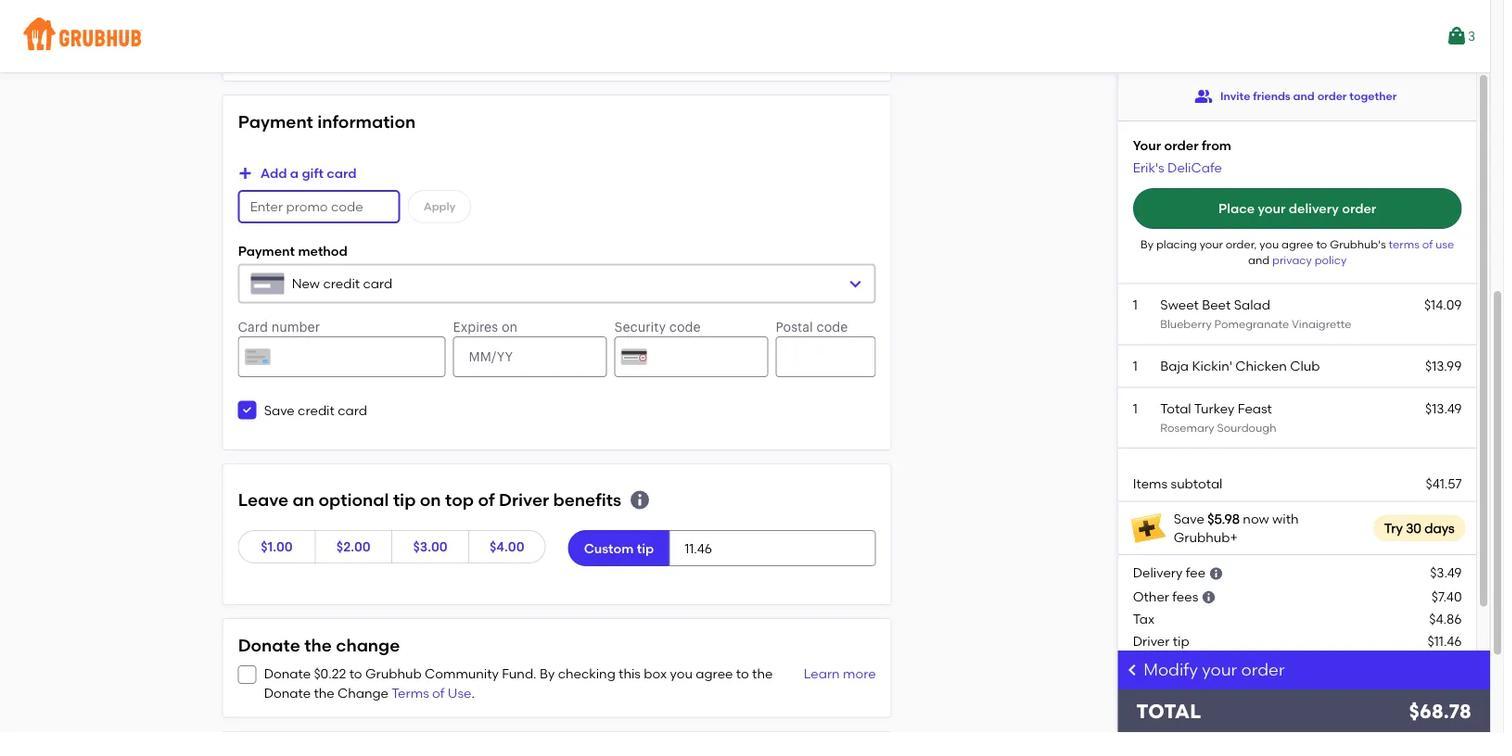 Task type: vqa. For each thing, say whether or not it's contained in the screenshot.


Task type: describe. For each thing, give the bounding box(es) containing it.
custom
[[584, 541, 634, 556]]

friends
[[1253, 89, 1290, 103]]

learn more link
[[799, 665, 876, 703]]

30
[[1406, 520, 1421, 536]]

try
[[1384, 520, 1402, 536]]

your order from erik's delicafe
[[1133, 137, 1231, 175]]

.
[[472, 685, 475, 701]]

1 vertical spatial the
[[752, 666, 773, 682]]

turkey
[[1194, 401, 1234, 416]]

days
[[1424, 520, 1454, 536]]

order,
[[1225, 237, 1257, 251]]

$1.00 button
[[238, 530, 316, 564]]

your inside by placing your order, you agree to grubhub's terms of use and privacy policy
[[1199, 237, 1223, 251]]

a
[[290, 165, 299, 181]]

0 horizontal spatial driver
[[499, 490, 549, 510]]

$41.57
[[1425, 476, 1462, 492]]

policy
[[1314, 253, 1346, 267]]

delivery
[[1288, 201, 1338, 216]]

modify
[[1144, 660, 1198, 680]]

invite
[[1220, 89, 1250, 103]]

by checking this box you agree to the donate the change
[[264, 666, 773, 701]]

fees
[[1172, 589, 1198, 605]]

$7.40
[[1431, 589, 1462, 605]]

0 horizontal spatial tip
[[393, 490, 416, 510]]

1 vertical spatial svg image
[[629, 489, 651, 511]]

1 horizontal spatial svg image
[[848, 276, 863, 291]]

feast
[[1237, 401, 1272, 416]]

terms of use .
[[392, 685, 475, 701]]

delivery fee
[[1133, 565, 1205, 581]]

driver tip
[[1133, 634, 1189, 650]]

Promo code text field
[[238, 190, 400, 223]]

together
[[1349, 89, 1396, 103]]

to for terms
[[1316, 237, 1327, 251]]

chicken
[[1235, 358, 1287, 374]]

svg image left modify
[[1125, 663, 1140, 678]]

new
[[292, 276, 320, 292]]

$13.49 rosemary sourdough
[[1160, 401, 1462, 435]]

place your delivery order
[[1218, 201, 1376, 216]]

by for checking
[[540, 666, 555, 682]]

tax
[[1133, 611, 1154, 627]]

an
[[293, 490, 314, 510]]

now with grubhub+
[[1173, 511, 1298, 546]]

credit for new
[[323, 276, 360, 292]]

total turkey feast
[[1160, 401, 1272, 416]]

subtotal
[[1170, 476, 1222, 492]]

$3.00
[[413, 539, 448, 555]]

your for place
[[1257, 201, 1285, 216]]

$4.86
[[1429, 611, 1462, 627]]

apply button
[[408, 190, 471, 223]]

and inside by placing your order, you agree to grubhub's terms of use and privacy policy
[[1248, 253, 1269, 267]]

card inside button
[[327, 165, 357, 181]]

terms
[[392, 685, 429, 701]]

card for new credit card
[[363, 276, 393, 292]]

$11.46
[[1427, 634, 1462, 650]]

place
[[1218, 201, 1254, 216]]

vinaigrette
[[1291, 318, 1351, 331]]

Notes for the driver text field
[[238, 0, 876, 43]]

3
[[1468, 28, 1475, 44]]

payment for payment information
[[238, 112, 313, 132]]

box
[[644, 666, 667, 682]]

donate inside 'by checking this box you agree to the donate the change'
[[264, 685, 311, 701]]

total for total
[[1136, 700, 1201, 724]]

terms of use link
[[1388, 237, 1454, 251]]

3 button
[[1446, 19, 1475, 53]]

sweet
[[1160, 297, 1198, 313]]

terms of use link
[[392, 685, 472, 701]]

apply
[[423, 200, 456, 213]]

tip for driver tip
[[1172, 634, 1189, 650]]

new credit card
[[292, 276, 393, 292]]

grubhub+
[[1173, 530, 1237, 546]]

save credit card
[[264, 403, 367, 418]]

now
[[1243, 511, 1269, 527]]

1 for total turkey feast
[[1133, 401, 1137, 416]]

place your delivery order button
[[1133, 188, 1462, 229]]

delicafe
[[1167, 160, 1222, 175]]

2 vertical spatial svg image
[[1208, 567, 1223, 582]]

learn more
[[804, 666, 876, 682]]

on
[[420, 490, 441, 510]]

method
[[298, 243, 348, 259]]

baja kickin' chicken club
[[1160, 358, 1320, 374]]

$4.00
[[490, 539, 524, 555]]

tip for custom tip
[[637, 541, 654, 556]]

$2.00
[[336, 539, 371, 555]]

leave
[[238, 490, 289, 510]]

change
[[338, 685, 389, 701]]

order left together
[[1317, 89, 1347, 103]]

donate the change
[[238, 636, 400, 656]]

with
[[1272, 511, 1298, 527]]

and inside button
[[1293, 89, 1314, 103]]

credit for save
[[298, 403, 335, 418]]

beet
[[1202, 297, 1230, 313]]

$2.00 button
[[315, 530, 392, 564]]

from
[[1201, 137, 1231, 153]]



Task type: locate. For each thing, give the bounding box(es) containing it.
0 vertical spatial driver
[[499, 490, 549, 510]]

baja
[[1160, 358, 1188, 374]]

1 horizontal spatial you
[[1259, 237, 1279, 251]]

order inside your order from erik's delicafe
[[1164, 137, 1198, 153]]

by inside by placing your order, you agree to grubhub's terms of use and privacy policy
[[1140, 237, 1153, 251]]

agree up privacy
[[1281, 237, 1313, 251]]

svg image
[[848, 276, 863, 291], [629, 489, 651, 511], [1208, 567, 1223, 582]]

of
[[1422, 237, 1433, 251], [478, 490, 495, 510], [432, 685, 445, 701]]

1 1 from the top
[[1133, 297, 1137, 313]]

0 vertical spatial credit
[[323, 276, 360, 292]]

0 horizontal spatial by
[[540, 666, 555, 682]]

1 vertical spatial driver
[[1133, 634, 1169, 650]]

0 vertical spatial your
[[1257, 201, 1285, 216]]

use
[[1435, 237, 1454, 251]]

to up policy
[[1316, 237, 1327, 251]]

svg image left 'save credit card'
[[242, 405, 253, 416]]

by inside 'by checking this box you agree to the donate the change'
[[540, 666, 555, 682]]

$4.00 button
[[468, 530, 546, 564]]

order up the erik's delicafe link
[[1164, 137, 1198, 153]]

learn
[[804, 666, 840, 682]]

gift
[[302, 165, 324, 181]]

tip up modify
[[1172, 634, 1189, 650]]

agree inside 'by checking this box you agree to the donate the change'
[[696, 666, 733, 682]]

other fees
[[1133, 589, 1198, 605]]

1 vertical spatial agree
[[696, 666, 733, 682]]

2 vertical spatial card
[[338, 403, 367, 418]]

1 vertical spatial 1
[[1133, 358, 1137, 374]]

donate
[[238, 636, 300, 656], [264, 666, 311, 682], [264, 685, 311, 701]]

0 horizontal spatial to
[[349, 666, 362, 682]]

add a gift card button
[[238, 157, 357, 190]]

svg image left add
[[238, 166, 253, 181]]

your
[[1133, 137, 1161, 153]]

0 vertical spatial of
[[1422, 237, 1433, 251]]

salad
[[1234, 297, 1270, 313]]

1 horizontal spatial and
[[1293, 89, 1314, 103]]

to left learn
[[736, 666, 749, 682]]

0 vertical spatial total
[[1160, 401, 1191, 416]]

optional
[[319, 490, 389, 510]]

delivery
[[1133, 565, 1182, 581]]

community
[[425, 666, 499, 682]]

0 vertical spatial tip
[[393, 490, 416, 510]]

2 vertical spatial of
[[432, 685, 445, 701]]

modify your order
[[1144, 660, 1285, 680]]

you for box
[[670, 666, 693, 682]]

payment up the new
[[238, 243, 295, 259]]

items
[[1133, 476, 1167, 492]]

you for order,
[[1259, 237, 1279, 251]]

$3.49
[[1430, 565, 1462, 581]]

of inside by placing your order, you agree to grubhub's terms of use and privacy policy
[[1422, 237, 1433, 251]]

2 horizontal spatial tip
[[1172, 634, 1189, 650]]

2 horizontal spatial of
[[1422, 237, 1433, 251]]

1 up items
[[1133, 401, 1137, 416]]

0 vertical spatial card
[[327, 165, 357, 181]]

you right box
[[670, 666, 693, 682]]

card right gift
[[327, 165, 357, 181]]

0 horizontal spatial agree
[[696, 666, 733, 682]]

3 1 from the top
[[1133, 401, 1137, 416]]

club
[[1290, 358, 1320, 374]]

1 horizontal spatial save
[[1173, 511, 1204, 527]]

leave an optional tip on top of driver benefits
[[238, 490, 621, 510]]

card for save credit card
[[338, 403, 367, 418]]

by left placing at right
[[1140, 237, 1153, 251]]

to inside by placing your order, you agree to grubhub's terms of use and privacy policy
[[1316, 237, 1327, 251]]

fund.
[[502, 666, 537, 682]]

card
[[327, 165, 357, 181], [363, 276, 393, 292], [338, 403, 367, 418]]

information
[[317, 112, 416, 132]]

order right modify
[[1241, 660, 1285, 680]]

fee
[[1185, 565, 1205, 581]]

donate for donate the change
[[238, 636, 300, 656]]

add a gift card
[[260, 165, 357, 181]]

save $5.98
[[1173, 511, 1239, 527]]

donate for donate $0.22 to grubhub community fund.
[[264, 666, 311, 682]]

items subtotal
[[1133, 476, 1222, 492]]

your for modify
[[1202, 660, 1237, 680]]

0 vertical spatial donate
[[238, 636, 300, 656]]

blueberry
[[1160, 318, 1211, 331]]

$14.09
[[1424, 297, 1462, 313]]

and right the friends
[[1293, 89, 1314, 103]]

pomegranate
[[1214, 318, 1289, 331]]

tip inside the custom tip button
[[637, 541, 654, 556]]

1 horizontal spatial driver
[[1133, 634, 1169, 650]]

0 horizontal spatial and
[[1248, 253, 1269, 267]]

1 vertical spatial donate
[[264, 666, 311, 682]]

1 vertical spatial by
[[540, 666, 555, 682]]

0 vertical spatial agree
[[1281, 237, 1313, 251]]

1 vertical spatial credit
[[298, 403, 335, 418]]

Amount text field
[[669, 530, 876, 567]]

card right the new
[[363, 276, 393, 292]]

driver up $4.00
[[499, 490, 549, 510]]

1 horizontal spatial tip
[[637, 541, 654, 556]]

privacy policy link
[[1272, 253, 1346, 267]]

benefits
[[553, 490, 621, 510]]

credit up an
[[298, 403, 335, 418]]

use
[[448, 685, 472, 701]]

order
[[1317, 89, 1347, 103], [1164, 137, 1198, 153], [1342, 201, 1376, 216], [1241, 660, 1285, 680]]

1 left the sweet
[[1133, 297, 1137, 313]]

1 vertical spatial save
[[1173, 511, 1204, 527]]

1 vertical spatial tip
[[637, 541, 654, 556]]

$14.09 blueberry pomegranate vinaigrette
[[1160, 297, 1462, 331]]

more
[[843, 666, 876, 682]]

agree right box
[[696, 666, 733, 682]]

2 vertical spatial 1
[[1133, 401, 1137, 416]]

$3.00 button
[[391, 530, 469, 564]]

1
[[1133, 297, 1137, 313], [1133, 358, 1137, 374], [1133, 401, 1137, 416]]

1 vertical spatial and
[[1248, 253, 1269, 267]]

invite friends and order together
[[1220, 89, 1396, 103]]

1 horizontal spatial of
[[478, 490, 495, 510]]

you inside by placing your order, you agree to grubhub's terms of use and privacy policy
[[1259, 237, 1279, 251]]

agree for the
[[696, 666, 733, 682]]

invite friends and order together button
[[1194, 80, 1396, 113]]

payment method
[[238, 243, 348, 259]]

0 horizontal spatial save
[[264, 403, 295, 418]]

driver down tax
[[1133, 634, 1169, 650]]

payment information
[[238, 112, 416, 132]]

payment
[[238, 112, 313, 132], [238, 243, 295, 259]]

0 vertical spatial save
[[264, 403, 295, 418]]

other
[[1133, 589, 1169, 605]]

2 vertical spatial tip
[[1172, 634, 1189, 650]]

your
[[1257, 201, 1285, 216], [1199, 237, 1223, 251], [1202, 660, 1237, 680]]

main navigation navigation
[[0, 0, 1490, 72]]

grubhub
[[365, 666, 422, 682]]

svg image down donate the change
[[242, 670, 253, 681]]

$1.00
[[261, 539, 293, 555]]

the up '$0.22'
[[304, 636, 332, 656]]

tip right the custom
[[637, 541, 654, 556]]

order up grubhub's
[[1342, 201, 1376, 216]]

rosemary
[[1160, 421, 1214, 435]]

to
[[1316, 237, 1327, 251], [349, 666, 362, 682], [736, 666, 749, 682]]

1 left baja in the right of the page
[[1133, 358, 1137, 374]]

by for placing
[[1140, 237, 1153, 251]]

save for save credit card
[[264, 403, 295, 418]]

1 payment from the top
[[238, 112, 313, 132]]

0 horizontal spatial svg image
[[629, 489, 651, 511]]

try 30 days
[[1384, 520, 1454, 536]]

2 1 from the top
[[1133, 358, 1137, 374]]

change
[[336, 636, 400, 656]]

you inside 'by checking this box you agree to the donate the change'
[[670, 666, 693, 682]]

0 vertical spatial the
[[304, 636, 332, 656]]

1 for baja kickin' chicken club
[[1133, 358, 1137, 374]]

sweet beet salad
[[1160, 297, 1270, 313]]

save up leave
[[264, 403, 295, 418]]

by right fund.
[[540, 666, 555, 682]]

0 vertical spatial by
[[1140, 237, 1153, 251]]

2 payment from the top
[[238, 243, 295, 259]]

tip
[[393, 490, 416, 510], [637, 541, 654, 556], [1172, 634, 1189, 650]]

to inside 'by checking this box you agree to the donate the change'
[[736, 666, 749, 682]]

terms
[[1388, 237, 1419, 251]]

your left "order," on the top
[[1199, 237, 1223, 251]]

the left learn
[[752, 666, 773, 682]]

total for total turkey feast
[[1160, 401, 1191, 416]]

to for donate
[[736, 666, 749, 682]]

1 vertical spatial payment
[[238, 243, 295, 259]]

custom tip
[[584, 541, 654, 556]]

$5.98
[[1207, 511, 1239, 527]]

1 vertical spatial your
[[1199, 237, 1223, 251]]

credit
[[323, 276, 360, 292], [298, 403, 335, 418]]

erik's delicafe link
[[1133, 160, 1222, 175]]

1 horizontal spatial agree
[[1281, 237, 1313, 251]]

0 vertical spatial and
[[1293, 89, 1314, 103]]

payment for payment method
[[238, 243, 295, 259]]

svg image inside add a gift card button
[[238, 166, 253, 181]]

0 vertical spatial payment
[[238, 112, 313, 132]]

agree for grubhub's
[[1281, 237, 1313, 251]]

sourdough
[[1217, 421, 1276, 435]]

card up optional
[[338, 403, 367, 418]]

save up grubhub+
[[1173, 511, 1204, 527]]

1 vertical spatial total
[[1136, 700, 1201, 724]]

svg image right fees
[[1201, 590, 1216, 605]]

donate $0.22 to grubhub community fund.
[[264, 666, 540, 682]]

total up rosemary
[[1160, 401, 1191, 416]]

1 horizontal spatial to
[[736, 666, 749, 682]]

0 horizontal spatial of
[[432, 685, 445, 701]]

agree inside by placing your order, you agree to grubhub's terms of use and privacy policy
[[1281, 237, 1313, 251]]

1 horizontal spatial by
[[1140, 237, 1153, 251]]

tip left on at left
[[393, 490, 416, 510]]

erik's
[[1133, 160, 1164, 175]]

credit right the new
[[323, 276, 360, 292]]

your right place
[[1257, 201, 1285, 216]]

2 horizontal spatial svg image
[[1208, 567, 1223, 582]]

subscription badge image
[[1129, 510, 1166, 547]]

2 vertical spatial your
[[1202, 660, 1237, 680]]

1 vertical spatial of
[[478, 490, 495, 510]]

save for save $5.98
[[1173, 511, 1204, 527]]

your inside button
[[1257, 201, 1285, 216]]

privacy
[[1272, 253, 1312, 267]]

0 horizontal spatial you
[[670, 666, 693, 682]]

by placing your order, you agree to grubhub's terms of use and privacy policy
[[1140, 237, 1454, 267]]

the down '$0.22'
[[314, 685, 334, 701]]

your right modify
[[1202, 660, 1237, 680]]

placing
[[1156, 237, 1197, 251]]

total down modify
[[1136, 700, 1201, 724]]

this
[[619, 666, 641, 682]]

people icon image
[[1194, 87, 1213, 106]]

to up change
[[349, 666, 362, 682]]

1 vertical spatial card
[[363, 276, 393, 292]]

payment up add
[[238, 112, 313, 132]]

add
[[260, 165, 287, 181]]

0 vertical spatial 1
[[1133, 297, 1137, 313]]

2 vertical spatial the
[[314, 685, 334, 701]]

0 vertical spatial svg image
[[848, 276, 863, 291]]

grubhub's
[[1330, 237, 1386, 251]]

you right "order," on the top
[[1259, 237, 1279, 251]]

1 vertical spatial you
[[670, 666, 693, 682]]

1 for sweet beet salad
[[1133, 297, 1137, 313]]

2 horizontal spatial to
[[1316, 237, 1327, 251]]

svg image
[[238, 166, 253, 181], [242, 405, 253, 416], [1201, 590, 1216, 605], [1125, 663, 1140, 678], [242, 670, 253, 681]]

2 vertical spatial donate
[[264, 685, 311, 701]]

0 vertical spatial you
[[1259, 237, 1279, 251]]

$13.99
[[1425, 358, 1462, 374]]

and down "order," on the top
[[1248, 253, 1269, 267]]



